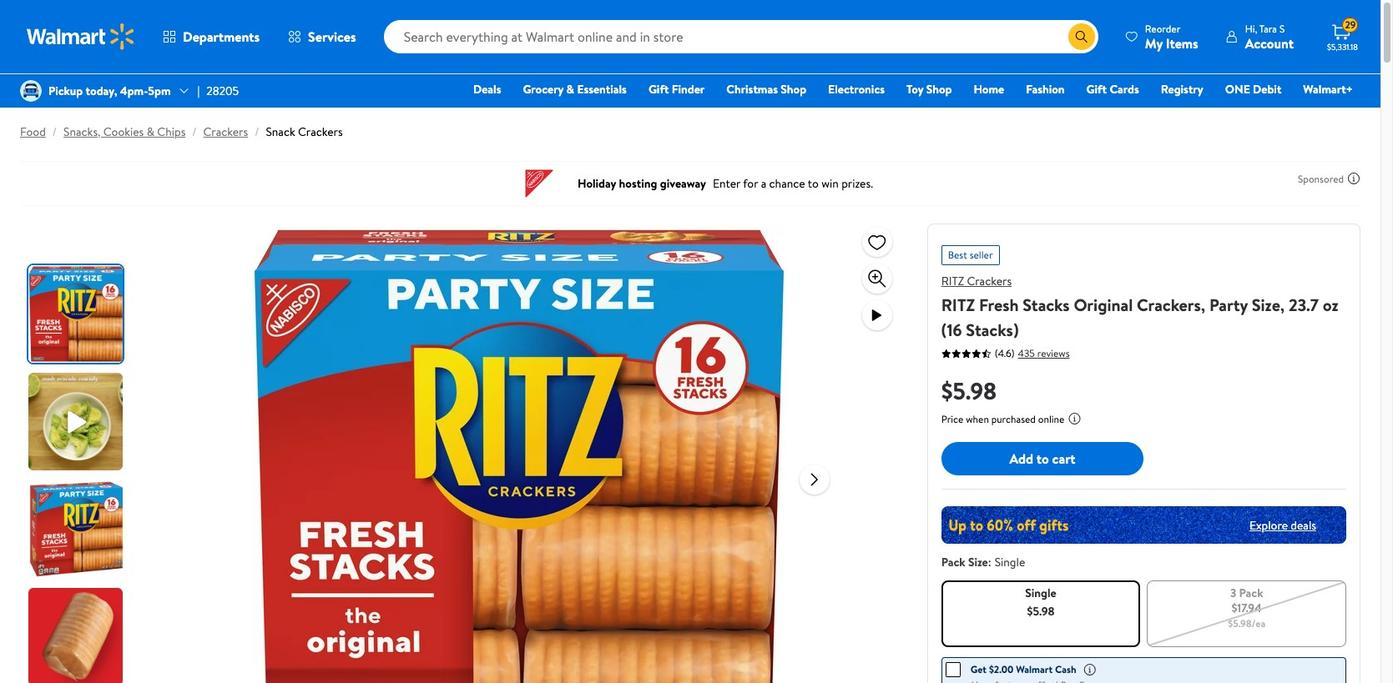 Task type: locate. For each thing, give the bounding box(es) containing it.
0 vertical spatial &
[[567, 81, 575, 98]]

$5.98 up walmart
[[1027, 604, 1055, 620]]

size,
[[1252, 294, 1285, 316]]

gift left finder
[[649, 81, 669, 98]]

ritz down best in the top of the page
[[942, 273, 965, 290]]

0 horizontal spatial gift
[[649, 81, 669, 98]]

2 shop from the left
[[927, 81, 952, 98]]

crackers
[[203, 124, 248, 140], [298, 124, 343, 140], [967, 273, 1012, 290]]

account
[[1246, 34, 1294, 52]]

explore deals link
[[1243, 511, 1323, 541]]

s
[[1280, 21, 1285, 35]]

1 / from the left
[[52, 124, 57, 140]]

toy
[[907, 81, 924, 98]]

2 gift from the left
[[1087, 81, 1107, 98]]

1 horizontal spatial /
[[192, 124, 197, 140]]

1 ritz from the top
[[942, 273, 965, 290]]

snacks,
[[64, 124, 101, 140]]

1 vertical spatial $5.98
[[1027, 604, 1055, 620]]

ritz fresh stacks original crackers, party size, 23.7 oz (16 stacks) - image 1 of 17 image
[[28, 266, 126, 363]]

(4.6) 435 reviews
[[995, 346, 1070, 361]]

sponsored
[[1298, 172, 1344, 186]]

toy shop link
[[899, 80, 960, 99]]

/
[[52, 124, 57, 140], [192, 124, 197, 140], [255, 124, 259, 140]]

chips
[[157, 124, 186, 140]]

0 horizontal spatial &
[[147, 124, 154, 140]]

my
[[1145, 34, 1163, 52]]

grocery & essentials
[[523, 81, 627, 98]]

cash
[[1055, 663, 1077, 677]]

christmas shop
[[727, 81, 807, 98]]

to
[[1037, 450, 1049, 468]]

ritz fresh stacks original crackers, party size, 23.7 oz (16 stacks) - image 4 of 17 image
[[28, 589, 126, 684]]

snacks, cookies & chips link
[[64, 124, 186, 140]]

1 vertical spatial ritz
[[942, 294, 975, 316]]

food / snacks, cookies & chips / crackers / snack crackers
[[20, 124, 343, 140]]

1 vertical spatial pack
[[1240, 585, 1264, 602]]

electronics link
[[821, 80, 893, 99]]

0 horizontal spatial crackers
[[203, 124, 248, 140]]

explore
[[1250, 517, 1288, 534]]

shop
[[781, 81, 807, 98], [927, 81, 952, 98]]

view video image
[[867, 306, 887, 326]]

3 pack $17.94 $5.98/ea
[[1228, 585, 1266, 631]]

cards
[[1110, 81, 1140, 98]]

Get $2.00 Walmart Cash checkbox
[[946, 663, 961, 678]]

shop right toy
[[927, 81, 952, 98]]

/ right chips
[[192, 124, 197, 140]]

(4.6)
[[995, 347, 1015, 361]]

1 horizontal spatial crackers
[[298, 124, 343, 140]]

1 horizontal spatial shop
[[927, 81, 952, 98]]

1 horizontal spatial $5.98
[[1027, 604, 1055, 620]]

essentials
[[577, 81, 627, 98]]

/ right 'food'
[[52, 124, 57, 140]]

ritz up (16
[[942, 294, 975, 316]]

1 shop from the left
[[781, 81, 807, 98]]

crackers down 28205
[[203, 124, 248, 140]]

| 28205
[[197, 83, 239, 99]]

fresh
[[979, 294, 1019, 316]]

&
[[567, 81, 575, 98], [147, 124, 154, 140]]

services
[[308, 28, 356, 46]]

electronics
[[828, 81, 885, 98]]

2 horizontal spatial crackers
[[967, 273, 1012, 290]]

show walmart cash details image
[[1084, 664, 1097, 677]]

ritz fresh stacks original crackers, party size, 23.7 oz (16 stacks) - image 3 of 17 image
[[28, 481, 126, 579]]

grocery
[[523, 81, 564, 98]]

price when purchased online
[[942, 412, 1065, 427]]

2 horizontal spatial /
[[255, 124, 259, 140]]

$5.98 up 'when'
[[942, 375, 997, 407]]

pack right 3
[[1240, 585, 1264, 602]]

single right :
[[995, 554, 1026, 571]]

0 horizontal spatial shop
[[781, 81, 807, 98]]

reorder my items
[[1145, 21, 1199, 52]]

tara
[[1260, 21, 1278, 35]]

5pm
[[148, 83, 171, 99]]

Search search field
[[384, 20, 1099, 53]]

ad disclaimer and feedback image
[[1348, 172, 1361, 185]]

1 horizontal spatial &
[[567, 81, 575, 98]]

0 horizontal spatial /
[[52, 124, 57, 140]]

gift cards link
[[1079, 80, 1147, 99]]

crackers right snack
[[298, 124, 343, 140]]

pack left size at the right bottom
[[942, 554, 966, 571]]

pack size : single
[[942, 554, 1026, 571]]

0 vertical spatial ritz
[[942, 273, 965, 290]]

gift left the cards
[[1087, 81, 1107, 98]]

walmart+ link
[[1296, 80, 1361, 99]]

1 vertical spatial &
[[147, 124, 154, 140]]

0 horizontal spatial pack
[[942, 554, 966, 571]]

2 ritz from the top
[[942, 294, 975, 316]]

ritz crackers ritz fresh stacks original crackers, party size, 23.7 oz (16 stacks)
[[942, 273, 1339, 342]]

departments
[[183, 28, 260, 46]]

items
[[1166, 34, 1199, 52]]

explore deals
[[1250, 517, 1317, 534]]

0 horizontal spatial $5.98
[[942, 375, 997, 407]]

single up walmart
[[1026, 585, 1057, 602]]

get $2.00 walmart cash
[[971, 663, 1077, 677]]

shop right christmas
[[781, 81, 807, 98]]

23.7
[[1289, 294, 1319, 316]]

ritz
[[942, 273, 965, 290], [942, 294, 975, 316]]

29
[[1346, 18, 1356, 32]]

purchased
[[992, 412, 1036, 427]]

0 vertical spatial single
[[995, 554, 1026, 571]]

up to sixty percent off deals. shop now. image
[[942, 507, 1347, 544]]

/ left snack
[[255, 124, 259, 140]]

price
[[942, 412, 964, 427]]

3
[[1231, 585, 1237, 602]]

1 horizontal spatial gift
[[1087, 81, 1107, 98]]

 image
[[20, 80, 42, 102]]

2 / from the left
[[192, 124, 197, 140]]

1 horizontal spatial pack
[[1240, 585, 1264, 602]]

435 reviews link
[[1015, 346, 1070, 360]]

& right grocery
[[567, 81, 575, 98]]

1 vertical spatial single
[[1026, 585, 1057, 602]]

$5.98
[[942, 375, 997, 407], [1027, 604, 1055, 620]]

crackers up fresh
[[967, 273, 1012, 290]]

& left chips
[[147, 124, 154, 140]]

add to cart button
[[942, 443, 1144, 476]]

1 gift from the left
[[649, 81, 669, 98]]

home link
[[966, 80, 1012, 99]]

oz
[[1323, 294, 1339, 316]]

get $2.00 walmart cash walmart plus, element
[[946, 662, 1077, 679]]

original
[[1074, 294, 1133, 316]]

one debit
[[1226, 81, 1282, 98]]

stacks)
[[966, 319, 1019, 342]]

deals
[[473, 81, 501, 98]]



Task type: vqa. For each thing, say whether or not it's contained in the screenshot.
CRACKERS
yes



Task type: describe. For each thing, give the bounding box(es) containing it.
home
[[974, 81, 1005, 98]]

snack
[[266, 124, 295, 140]]

shop for christmas shop
[[781, 81, 807, 98]]

28205
[[207, 83, 239, 99]]

next media item image
[[805, 470, 825, 490]]

ritz fresh stacks original crackers, party size, 23.7 oz (16 stacks) - image 2 of 17 image
[[28, 373, 126, 471]]

best
[[948, 248, 968, 262]]

fashion link
[[1019, 80, 1073, 99]]

:
[[988, 554, 992, 571]]

registry
[[1161, 81, 1204, 98]]

debit
[[1253, 81, 1282, 98]]

single $5.98
[[1026, 585, 1057, 620]]

best seller
[[948, 248, 993, 262]]

reorder
[[1145, 21, 1181, 35]]

gift for gift cards
[[1087, 81, 1107, 98]]

departments button
[[149, 17, 274, 57]]

food
[[20, 124, 46, 140]]

gift finder
[[649, 81, 705, 98]]

finder
[[672, 81, 705, 98]]

one
[[1226, 81, 1251, 98]]

walmart image
[[27, 23, 135, 50]]

crackers link
[[203, 124, 248, 140]]

when
[[966, 412, 989, 427]]

size
[[969, 554, 988, 571]]

add to favorites list, ritz fresh stacks original crackers, party size, 23.7 oz (16 stacks) image
[[867, 232, 887, 253]]

pickup today, 4pm-5pm
[[48, 83, 171, 99]]

$5,331.18
[[1328, 41, 1358, 53]]

3 / from the left
[[255, 124, 259, 140]]

party
[[1210, 294, 1248, 316]]

pack size list
[[938, 578, 1350, 651]]

$2.00
[[989, 663, 1014, 677]]

gift finder link
[[641, 80, 712, 99]]

legal information image
[[1068, 412, 1082, 426]]

0 vertical spatial pack
[[942, 554, 966, 571]]

hi,
[[1246, 21, 1258, 35]]

cookies
[[103, 124, 144, 140]]

reviews
[[1038, 346, 1070, 360]]

pack inside 3 pack $17.94 $5.98/ea
[[1240, 585, 1264, 602]]

seller
[[970, 248, 993, 262]]

services button
[[274, 17, 370, 57]]

pickup
[[48, 83, 83, 99]]

crackers inside the ritz crackers ritz fresh stacks original crackers, party size, 23.7 oz (16 stacks)
[[967, 273, 1012, 290]]

toy shop
[[907, 81, 952, 98]]

registry link
[[1154, 80, 1211, 99]]

$17.94
[[1232, 600, 1262, 617]]

|
[[197, 83, 200, 99]]

food link
[[20, 124, 46, 140]]

snack crackers link
[[266, 124, 343, 140]]

fashion
[[1026, 81, 1065, 98]]

deals link
[[466, 80, 509, 99]]

add to cart
[[1010, 450, 1076, 468]]

(16
[[942, 319, 962, 342]]

one debit link
[[1218, 80, 1290, 99]]

gift for gift finder
[[649, 81, 669, 98]]

$5.98 inside single $5.98
[[1027, 604, 1055, 620]]

crackers,
[[1137, 294, 1206, 316]]

$5.98/ea
[[1228, 617, 1266, 631]]

christmas shop link
[[719, 80, 814, 99]]

grocery & essentials link
[[516, 80, 635, 99]]

search icon image
[[1075, 30, 1089, 43]]

ritz fresh stacks original crackers, party size, 23.7 oz (16 stacks) image
[[252, 224, 786, 684]]

christmas
[[727, 81, 778, 98]]

walmart+
[[1304, 81, 1354, 98]]

stacks
[[1023, 294, 1070, 316]]

ritz crackers link
[[942, 273, 1012, 290]]

0 vertical spatial $5.98
[[942, 375, 997, 407]]

today,
[[86, 83, 117, 99]]

walmart
[[1016, 663, 1053, 677]]

gift cards
[[1087, 81, 1140, 98]]

435
[[1018, 346, 1035, 360]]

add
[[1010, 450, 1034, 468]]

deals
[[1291, 517, 1317, 534]]

shop for toy shop
[[927, 81, 952, 98]]

online
[[1039, 412, 1065, 427]]

Walmart Site-Wide search field
[[384, 20, 1099, 53]]

zoom image modal image
[[867, 269, 887, 289]]

single inside pack size list
[[1026, 585, 1057, 602]]

get
[[971, 663, 987, 677]]



